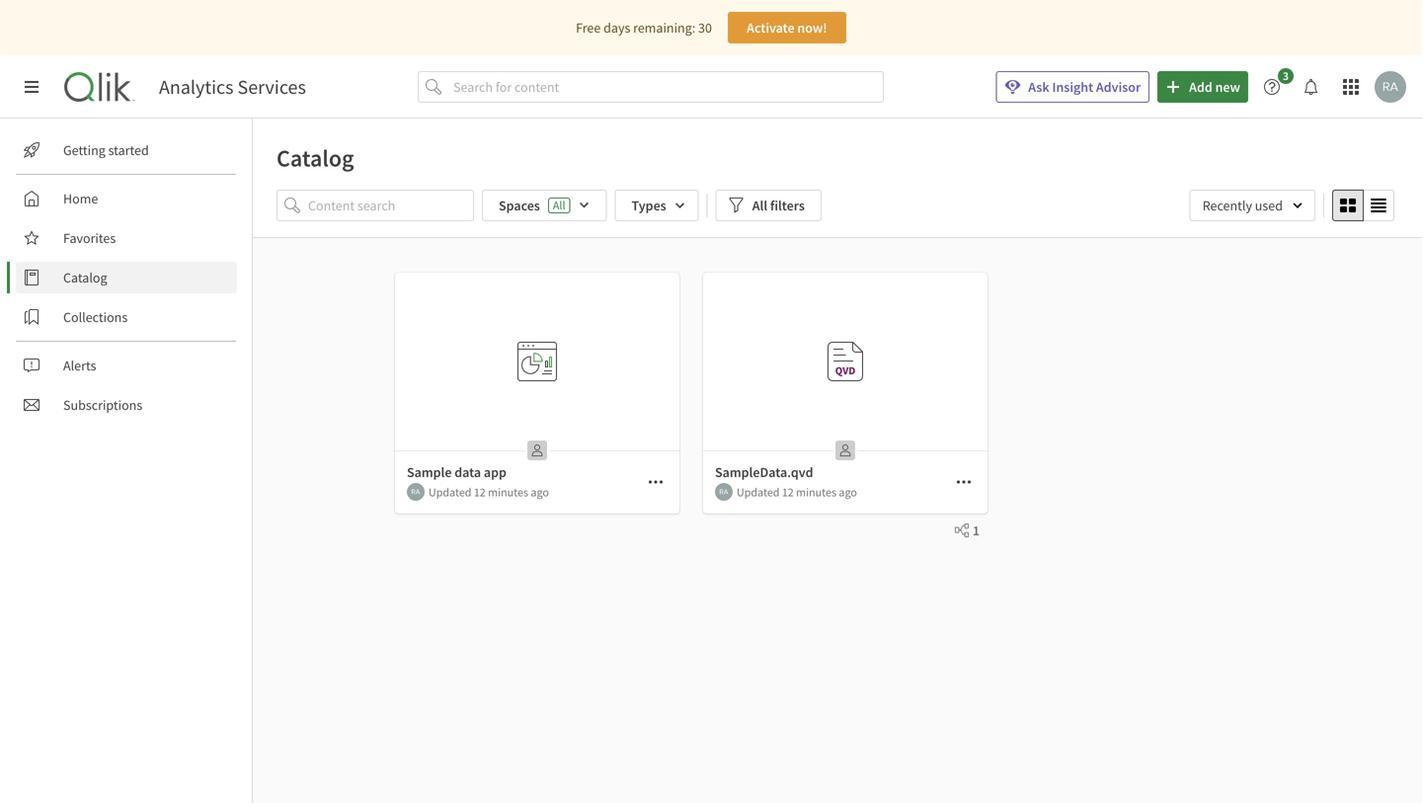 Task type: locate. For each thing, give the bounding box(es) containing it.
12 down data
[[474, 484, 486, 500]]

types button
[[615, 190, 699, 221]]

2 12 from the left
[[782, 484, 794, 500]]

1 vertical spatial catalog
[[63, 269, 107, 287]]

1 horizontal spatial 12
[[782, 484, 794, 500]]

catalog down services
[[277, 143, 354, 173]]

insight
[[1053, 78, 1094, 96]]

1
[[973, 522, 980, 539]]

1 minutes from the left
[[488, 484, 529, 500]]

updated 12 minutes ago for sampledata.qvd
[[737, 484, 857, 500]]

0 horizontal spatial ago
[[531, 484, 549, 500]]

used
[[1256, 197, 1283, 214]]

2 updated 12 minutes ago from the left
[[737, 484, 857, 500]]

ruby anderson image
[[715, 483, 733, 501]]

minutes down app at bottom left
[[488, 484, 529, 500]]

ask insight advisor button
[[996, 71, 1150, 103]]

2 minutes from the left
[[797, 484, 837, 500]]

0 horizontal spatial minutes
[[488, 484, 529, 500]]

collections
[[63, 308, 128, 326]]

0 horizontal spatial updated 12 minutes ago
[[429, 484, 549, 500]]

2 ruby anderson element from the left
[[715, 483, 733, 501]]

0 horizontal spatial catalog
[[63, 269, 107, 287]]

all left filters
[[753, 197, 768, 214]]

3
[[1283, 68, 1289, 83]]

1 horizontal spatial sampledata.qvd
[[825, 431, 907, 446]]

free
[[576, 19, 601, 37]]

1 horizontal spatial ruby anderson image
[[1375, 71, 1407, 103]]

0 vertical spatial ruby anderson image
[[1375, 71, 1407, 103]]

recently used
[[1203, 197, 1283, 214]]

analytics services element
[[159, 75, 306, 99]]

home
[[63, 190, 98, 207]]

0 horizontal spatial all
[[553, 198, 566, 213]]

0 horizontal spatial updated
[[429, 484, 472, 500]]

sampledata.qvd
[[825, 431, 907, 446], [715, 463, 814, 481]]

1 updated from the left
[[429, 484, 472, 500]]

ruby anderson element
[[407, 483, 425, 501], [715, 483, 733, 501]]

12 for sampledata.qvd
[[782, 484, 794, 500]]

1 horizontal spatial all
[[753, 197, 768, 214]]

1 horizontal spatial updated 12 minutes ago
[[737, 484, 857, 500]]

1 button
[[947, 522, 980, 539]]

1 updated 12 minutes ago from the left
[[429, 484, 549, 500]]

0 horizontal spatial 12
[[474, 484, 486, 500]]

all filters button
[[716, 190, 822, 221]]

ruby anderson image
[[1375, 71, 1407, 103], [407, 483, 425, 501]]

1 horizontal spatial minutes
[[797, 484, 837, 500]]

catalog down favorites
[[63, 269, 107, 287]]

1 vertical spatial ruby anderson image
[[407, 483, 425, 501]]

30
[[699, 19, 712, 37]]

minutes right ruby anderson icon
[[797, 484, 837, 500]]

favorites link
[[16, 222, 237, 254]]

updated right ruby anderson icon
[[737, 484, 780, 500]]

ask
[[1029, 78, 1050, 96]]

close sidebar menu image
[[24, 79, 40, 95]]

collections link
[[16, 301, 237, 333]]

home link
[[16, 183, 237, 214]]

1 vertical spatial sampledata.qvd
[[715, 463, 814, 481]]

1 horizontal spatial catalog
[[277, 143, 354, 173]]

analytics
[[159, 75, 234, 99]]

3 button
[[1257, 68, 1300, 103]]

free days remaining: 30
[[576, 19, 712, 37]]

navigation pane element
[[0, 126, 252, 429]]

updated 12 minutes ago down app at bottom left
[[429, 484, 549, 500]]

all for all filters
[[753, 197, 768, 214]]

1 12 from the left
[[474, 484, 486, 500]]

1 horizontal spatial ago
[[839, 484, 857, 500]]

ruby anderson element down sample
[[407, 483, 425, 501]]

all inside dropdown button
[[753, 197, 768, 214]]

updated 12 minutes ago for sample data app
[[429, 484, 549, 500]]

updated 12 minutes ago
[[429, 484, 549, 500], [737, 484, 857, 500]]

1 ago from the left
[[531, 484, 549, 500]]

1 horizontal spatial ruby anderson element
[[715, 483, 733, 501]]

new
[[1216, 78, 1241, 96]]

ago
[[531, 484, 549, 500], [839, 484, 857, 500]]

updated down sample data app at the left bottom of page
[[429, 484, 472, 500]]

1 ruby anderson element from the left
[[407, 483, 425, 501]]

catalog
[[277, 143, 354, 173], [63, 269, 107, 287]]

analytics services
[[159, 75, 306, 99]]

ruby anderson element for sampledata.qvd
[[715, 483, 733, 501]]

updated
[[429, 484, 472, 500], [737, 484, 780, 500]]

minutes for sampledata.qvd
[[797, 484, 837, 500]]

2 updated from the left
[[737, 484, 780, 500]]

all right spaces
[[553, 198, 566, 213]]

0 horizontal spatial ruby anderson element
[[407, 483, 425, 501]]

more actions image
[[956, 474, 972, 490]]

12
[[474, 484, 486, 500], [782, 484, 794, 500]]

all
[[753, 197, 768, 214], [553, 198, 566, 213]]

12 right ruby anderson icon
[[782, 484, 794, 500]]

started
[[108, 141, 149, 159]]

1 horizontal spatial updated
[[737, 484, 780, 500]]

minutes
[[488, 484, 529, 500], [797, 484, 837, 500]]

filters region
[[253, 186, 1423, 237]]

updated 12 minutes ago right ruby anderson icon
[[737, 484, 857, 500]]

ask insight advisor
[[1029, 78, 1141, 96]]

recently
[[1203, 197, 1253, 214]]

remaining:
[[633, 19, 696, 37]]

ruby anderson element right more actions image
[[715, 483, 733, 501]]

2 ago from the left
[[839, 484, 857, 500]]



Task type: describe. For each thing, give the bounding box(es) containing it.
sample data app
[[407, 463, 507, 481]]

updated for sampledata.qvd
[[737, 484, 780, 500]]

Recently used field
[[1190, 190, 1316, 221]]

activate now!
[[747, 19, 828, 37]]

catalog inside navigation pane element
[[63, 269, 107, 287]]

0 horizontal spatial ruby anderson image
[[407, 483, 425, 501]]

0 vertical spatial sampledata.qvd
[[825, 431, 907, 446]]

activate now! link
[[728, 12, 847, 43]]

Search for content text field
[[450, 71, 884, 103]]

alerts link
[[16, 350, 237, 381]]

spaces
[[499, 197, 540, 214]]

days
[[604, 19, 631, 37]]

data
[[455, 463, 481, 481]]

12 for sample data app
[[474, 484, 486, 500]]

ago for sampledata.qvd
[[839, 484, 857, 500]]

getting started
[[63, 141, 149, 159]]

filters
[[771, 197, 805, 214]]

advisor
[[1097, 78, 1141, 96]]

subscriptions link
[[16, 389, 237, 421]]

more actions image
[[648, 474, 664, 490]]

catalog link
[[16, 262, 237, 293]]

add new
[[1190, 78, 1241, 96]]

getting started link
[[16, 134, 237, 166]]

services
[[238, 75, 306, 99]]

tile view image
[[1341, 198, 1357, 213]]

add
[[1190, 78, 1213, 96]]

favorites
[[63, 229, 116, 247]]

now!
[[798, 19, 828, 37]]

types
[[632, 197, 667, 214]]

Content search text field
[[308, 190, 474, 221]]

updated for sample data app
[[429, 484, 472, 500]]

minutes for sample data app
[[488, 484, 529, 500]]

all for all
[[553, 198, 566, 213]]

switch view group
[[1333, 190, 1395, 221]]

add new button
[[1158, 71, 1249, 103]]

alerts
[[63, 357, 96, 374]]

all filters
[[753, 197, 805, 214]]

subscriptions
[[63, 396, 142, 414]]

ruby anderson element for sample data app
[[407, 483, 425, 501]]

0 horizontal spatial sampledata.qvd
[[715, 463, 814, 481]]

list view image
[[1371, 198, 1387, 213]]

activate
[[747, 19, 795, 37]]

app
[[484, 463, 507, 481]]

getting
[[63, 141, 106, 159]]

0 vertical spatial catalog
[[277, 143, 354, 173]]

sample
[[407, 463, 452, 481]]

ago for sample data app
[[531, 484, 549, 500]]



Task type: vqa. For each thing, say whether or not it's contained in the screenshot.
12 to the right
yes



